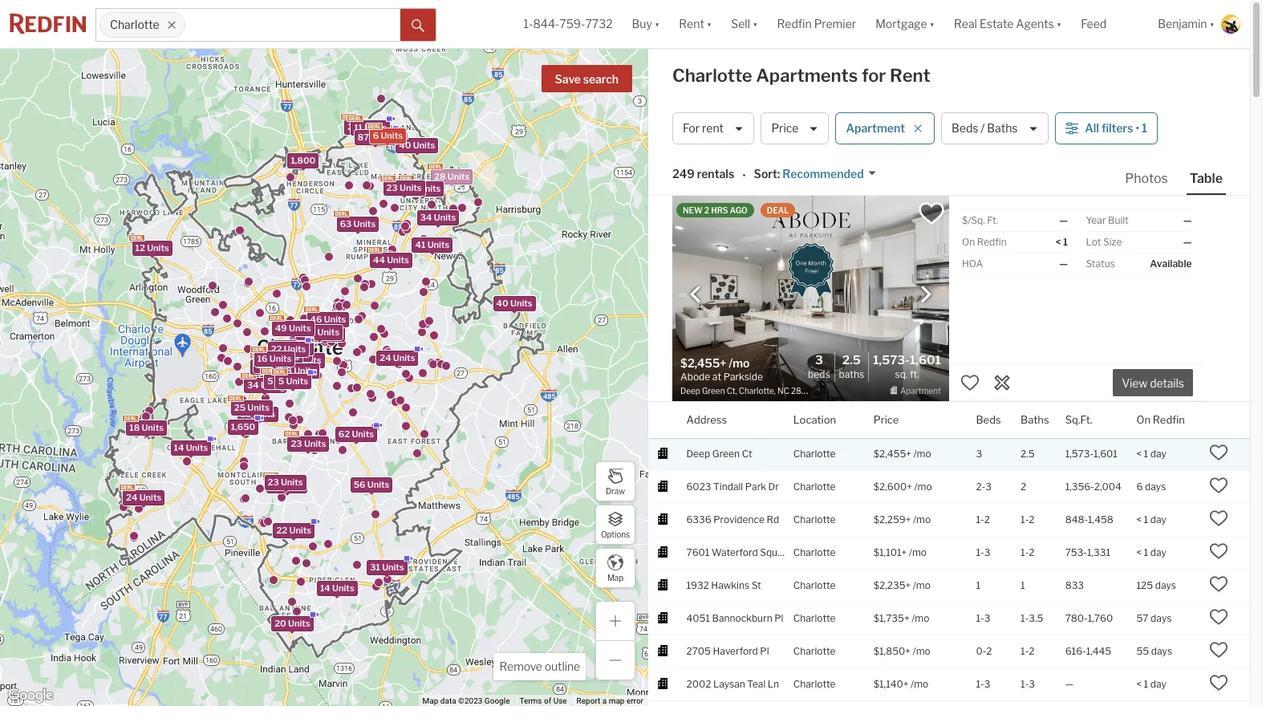 Task type: vqa. For each thing, say whether or not it's contained in the screenshot.


Task type: locate. For each thing, give the bounding box(es) containing it.
31 units
[[370, 562, 404, 573]]

14 units
[[174, 442, 208, 453], [320, 583, 355, 594]]

1 horizontal spatial 5
[[278, 376, 284, 387]]

ft. right $/sq.
[[988, 214, 999, 226]]

/mo right $1,735+
[[912, 612, 930, 624]]

< 1 day for 1,458
[[1137, 514, 1167, 526]]

outline
[[545, 660, 580, 674]]

feed
[[1082, 17, 1107, 31]]

1 vertical spatial 34
[[247, 380, 259, 391]]

▾
[[655, 17, 660, 31], [707, 17, 712, 31], [753, 17, 758, 31], [930, 17, 935, 31], [1057, 17, 1062, 31], [1210, 17, 1216, 31]]

ago
[[730, 206, 748, 215]]

day down 55 days
[[1151, 678, 1167, 690]]

/mo right $2,235+
[[913, 579, 931, 591]]

charlotte for 4051 bannockburn pl
[[794, 612, 836, 624]]

1 inside 'all filters • 1' button
[[1142, 122, 1148, 135]]

▾ for buy ▾
[[655, 17, 660, 31]]

62 units
[[339, 428, 374, 439]]

1 < 1 day from the top
[[1137, 448, 1167, 460]]

1 left lot
[[1064, 236, 1069, 248]]

10 units
[[270, 480, 305, 491]]

feed button
[[1072, 0, 1149, 48]]

2705 haverford pl
[[687, 645, 770, 657]]

6 right 2,004
[[1137, 481, 1144, 493]]

days right 55
[[1152, 645, 1173, 657]]

— down < 1
[[1060, 258, 1069, 270]]

charlotte right park
[[794, 481, 836, 493]]

22 down 10 units
[[277, 525, 288, 536]]

0 horizontal spatial rent
[[680, 17, 705, 31]]

mortgage ▾ button
[[866, 0, 945, 48]]

0 horizontal spatial on
[[963, 236, 976, 248]]

0 vertical spatial 16
[[257, 353, 268, 364]]

1 vertical spatial 12 units
[[308, 328, 342, 339]]

0 horizontal spatial 5
[[267, 375, 273, 386]]

2.5 inside 2.5 baths
[[843, 353, 861, 368]]

0 vertical spatial 25
[[264, 351, 275, 362]]

pl right the bannockburn
[[775, 612, 784, 624]]

2002 laysan teal ln
[[687, 678, 780, 690]]

charlotte left $1,850+
[[794, 645, 836, 657]]

charlotte right rd
[[794, 514, 836, 526]]

1 vertical spatial pl
[[761, 645, 770, 657]]

1 horizontal spatial 6
[[1137, 481, 1144, 493]]

1,601 inside 1,573-1,601 sq. ft.
[[910, 353, 942, 368]]

1 up 1-3.5
[[1021, 579, 1026, 591]]

< 1
[[1056, 236, 1069, 248]]

1 vertical spatial price button
[[874, 402, 900, 438]]

beds inside beds / baths button
[[952, 122, 979, 135]]

34 up the 41
[[421, 212, 432, 223]]

charlotte down location button
[[794, 448, 836, 460]]

6 right the 87
[[373, 130, 379, 141]]

table button
[[1187, 170, 1227, 195]]

beds button
[[977, 402, 1002, 438]]

redfin premier button
[[768, 0, 866, 48]]

1 vertical spatial on
[[1137, 413, 1151, 426]]

25 units
[[264, 351, 299, 362], [234, 402, 270, 413]]

3 ▾ from the left
[[753, 17, 758, 31]]

41 units
[[415, 239, 450, 250]]

1 vertical spatial 6
[[1137, 481, 1144, 493]]

map button
[[596, 548, 636, 589]]

2 vertical spatial redfin
[[1154, 413, 1186, 426]]

1-3 up 0-2
[[977, 612, 991, 624]]

$2,455+ /mo
[[874, 448, 932, 460]]

1 vertical spatial 16
[[241, 409, 251, 420]]

1 horizontal spatial 12 units
[[257, 359, 291, 371]]

1 right "filters"
[[1142, 122, 1148, 135]]

price up the ":"
[[772, 122, 799, 135]]

0 vertical spatial 40 units
[[399, 140, 435, 151]]

0 vertical spatial 34 units
[[421, 212, 456, 223]]

/mo right $1,101+
[[910, 546, 927, 559]]

11
[[354, 122, 363, 133]]

3 inside 3 beds
[[816, 353, 824, 368]]

x-out this home image
[[993, 373, 1012, 392]]

sell ▾
[[732, 17, 758, 31]]

days right 57
[[1151, 612, 1173, 624]]

favorite this home image for 1,760
[[1210, 607, 1230, 627]]

options button
[[596, 505, 636, 545]]

< 1 day for 1,331
[[1137, 546, 1167, 559]]

▾ right agents on the top right of page
[[1057, 17, 1062, 31]]

0 horizontal spatial 6
[[373, 130, 379, 141]]

price button up $2,455+ on the bottom of the page
[[874, 402, 900, 438]]

15 up 3 units
[[276, 342, 286, 353]]

1 favorite this home image from the top
[[1210, 443, 1230, 462]]

charlotte for deep green ct
[[794, 448, 836, 460]]

6336 providence rd
[[687, 514, 780, 526]]

2.5 for 2.5 baths
[[843, 353, 861, 368]]

5 units down 39 at the left bottom of page
[[278, 376, 308, 387]]

2 day from the top
[[1151, 514, 1167, 526]]

0 vertical spatial dr
[[769, 481, 779, 493]]

6 ▾ from the left
[[1210, 17, 1216, 31]]

7601 waterford square dr
[[687, 546, 805, 559]]

all filters • 1 button
[[1056, 112, 1158, 145]]

5 ▾ from the left
[[1057, 17, 1062, 31]]

price up $2,455+ on the bottom of the page
[[874, 413, 900, 426]]

table
[[1191, 171, 1224, 186]]

1 vertical spatial rent
[[890, 65, 931, 86]]

1 vertical spatial dr
[[795, 546, 805, 559]]

0 vertical spatial 14 units
[[174, 442, 208, 453]]

baths
[[988, 122, 1019, 135], [839, 369, 865, 381], [1021, 413, 1050, 426]]

0 horizontal spatial 1,573-
[[874, 353, 910, 368]]

1 horizontal spatial 14
[[320, 583, 331, 594]]

tindall
[[714, 481, 744, 493]]

1-2 down 2-3
[[977, 514, 991, 526]]

on redfin
[[963, 236, 1007, 248], [1137, 413, 1186, 426]]

beds for beds / baths
[[952, 122, 979, 135]]

waterford
[[712, 546, 758, 559]]

▾ inside dropdown button
[[1057, 17, 1062, 31]]

• inside '249 rentals •'
[[743, 168, 746, 182]]

5 left 8
[[278, 376, 284, 387]]

1 down the 6 days
[[1145, 514, 1149, 526]]

ft. right sq. on the bottom right
[[910, 369, 920, 381]]

1,601 up 2,004
[[1094, 448, 1118, 460]]

1 horizontal spatial 40 units
[[497, 298, 533, 309]]

sort :
[[754, 167, 781, 181]]

— down "table" button
[[1184, 214, 1193, 226]]

0 horizontal spatial dr
[[769, 481, 779, 493]]

$2,235+ /mo
[[874, 579, 931, 591]]

848-1,458
[[1066, 514, 1114, 526]]

redfin down $/sq. ft.
[[978, 236, 1007, 248]]

< down the 6 days
[[1137, 514, 1143, 526]]

filters
[[1102, 122, 1134, 135]]

▾ right the sell
[[753, 17, 758, 31]]

charlotte right the bannockburn
[[794, 612, 836, 624]]

st
[[752, 579, 762, 591]]

1 vertical spatial beds
[[809, 369, 831, 381]]

20
[[275, 618, 286, 629]]

0 vertical spatial 34
[[421, 212, 432, 223]]

1 horizontal spatial price button
[[874, 402, 900, 438]]

year
[[1087, 214, 1107, 226]]

1-2 left 753- at right
[[1021, 546, 1035, 559]]

6 inside map "region"
[[373, 130, 379, 141]]

/mo right $1,140+
[[911, 678, 929, 690]]

▾ right buy
[[655, 17, 660, 31]]

753-
[[1066, 546, 1088, 559]]

ft. inside 1,573-1,601 sq. ft.
[[910, 369, 920, 381]]

charlotte for 7601 waterford square dr
[[794, 546, 836, 559]]

remove outline
[[500, 660, 580, 674]]

1,573- inside 1,573-1,601 sq. ft.
[[874, 353, 910, 368]]

• for 249 rentals •
[[743, 168, 746, 182]]

87 units
[[358, 131, 393, 142]]

charlotte right square
[[794, 546, 836, 559]]

all filters • 1
[[1086, 122, 1148, 135]]

22 up 273 units
[[271, 344, 282, 355]]

2 vertical spatial 24
[[126, 492, 138, 503]]

beds left 2.5 baths
[[809, 369, 831, 381]]

3 inside map "region"
[[264, 353, 270, 365]]

— up available
[[1184, 236, 1193, 248]]

< 1 day for 1,601
[[1137, 448, 1167, 460]]

1 vertical spatial 24 units
[[380, 352, 415, 364]]

125
[[1137, 579, 1154, 591]]

apartment button
[[836, 112, 935, 145]]

6 units
[[373, 130, 403, 141]]

2 horizontal spatial 12 units
[[308, 328, 342, 339]]

rd
[[767, 514, 780, 526]]

deep
[[687, 448, 711, 460]]

5 units
[[267, 375, 297, 386], [278, 376, 308, 387]]

1-2 for 1-3
[[1021, 546, 1035, 559]]

3
[[264, 353, 270, 365], [816, 353, 824, 368], [977, 448, 983, 460], [986, 481, 992, 493], [985, 546, 991, 559], [985, 612, 991, 624], [985, 678, 991, 690], [1029, 678, 1036, 690]]

1 vertical spatial price
[[874, 413, 900, 426]]

ct
[[742, 448, 753, 460]]

1-2 for 0-2
[[1021, 645, 1035, 657]]

day up 125 days
[[1151, 546, 1167, 559]]

< for 1,601
[[1137, 448, 1143, 460]]

2 < 1 day from the top
[[1137, 514, 1167, 526]]

0 vertical spatial •
[[1136, 122, 1140, 135]]

green
[[713, 448, 740, 460]]

< down 55
[[1137, 678, 1143, 690]]

1 horizontal spatial 1,601
[[1094, 448, 1118, 460]]

2 favorite this home image from the top
[[1210, 476, 1230, 495]]

$2,259+ /mo
[[874, 514, 931, 526]]

1,800
[[291, 155, 316, 166]]

/mo right $2,455+ on the bottom of the page
[[914, 448, 932, 460]]

charlotte
[[110, 18, 159, 32], [673, 65, 753, 86], [794, 448, 836, 460], [794, 481, 836, 493], [794, 514, 836, 526], [794, 546, 836, 559], [794, 579, 836, 591], [794, 612, 836, 624], [794, 645, 836, 657], [794, 678, 836, 690]]

beds down x-out this home icon
[[977, 413, 1002, 426]]

favorite this home image
[[961, 373, 980, 392], [1210, 542, 1230, 561], [1210, 575, 1230, 594], [1210, 640, 1230, 660]]

1-2 down 1-3.5
[[1021, 645, 1035, 657]]

1 vertical spatial 12
[[308, 328, 318, 339]]

0 horizontal spatial •
[[743, 168, 746, 182]]

beds / baths button
[[942, 112, 1050, 145]]

< 1 day up the 6 days
[[1137, 448, 1167, 460]]

0 vertical spatial on redfin
[[963, 236, 1007, 248]]

1,573-
[[874, 353, 910, 368], [1066, 448, 1094, 460]]

/
[[982, 122, 985, 135]]

1-3 down 0-2
[[977, 678, 991, 690]]

favorite this home image
[[1210, 443, 1230, 462], [1210, 476, 1230, 495], [1210, 509, 1230, 528], [1210, 607, 1230, 627], [1210, 673, 1230, 693]]

charlotte apartments for rent
[[673, 65, 931, 86]]

heading
[[681, 355, 811, 397]]

favorite this home image for 1,601
[[1210, 443, 1230, 462]]

2 vertical spatial 12 units
[[257, 359, 291, 371]]

1,356-
[[1066, 481, 1095, 493]]

0 horizontal spatial 2.5
[[843, 353, 861, 368]]

pl right 'haverford'
[[761, 645, 770, 657]]

redfin
[[778, 17, 812, 31], [978, 236, 1007, 248], [1154, 413, 1186, 426]]

charlotte for 6336 providence rd
[[794, 514, 836, 526]]

charlotte right st
[[794, 579, 836, 591]]

• right "filters"
[[1136, 122, 1140, 135]]

1 horizontal spatial map
[[608, 573, 624, 582]]

/mo right $1,850+
[[913, 645, 931, 657]]

/mo right the $2,600+
[[915, 481, 933, 493]]

0 horizontal spatial price
[[772, 122, 799, 135]]

all
[[1086, 122, 1100, 135]]

25
[[264, 351, 275, 362], [234, 402, 246, 413]]

4 favorite this home image from the top
[[1210, 607, 1230, 627]]

days right 2,004
[[1146, 481, 1167, 493]]

1
[[1142, 122, 1148, 135], [1064, 236, 1069, 248], [1145, 448, 1149, 460], [1145, 514, 1149, 526], [1145, 546, 1149, 559], [977, 579, 981, 591], [1021, 579, 1026, 591], [1145, 678, 1149, 690]]

3 day from the top
[[1151, 546, 1167, 559]]

0 horizontal spatial 1,601
[[910, 353, 942, 368]]

15 units
[[276, 342, 310, 353], [257, 370, 292, 381]]

23 units down 28
[[406, 182, 441, 193]]

62
[[339, 428, 350, 439]]

next button image
[[919, 286, 935, 302]]

rent right for
[[890, 65, 931, 86]]

1 day from the top
[[1151, 448, 1167, 460]]

dr right square
[[795, 546, 805, 559]]

1 horizontal spatial redfin
[[978, 236, 1007, 248]]

1 down 55
[[1145, 678, 1149, 690]]

1 vertical spatial 22 units
[[277, 525, 312, 536]]

1-3 down 1-3.5
[[1021, 678, 1036, 690]]

real
[[955, 17, 978, 31]]

2 vertical spatial 12
[[257, 359, 267, 371]]

built
[[1109, 214, 1129, 226]]

map inside button
[[608, 573, 624, 582]]

on inside button
[[1137, 413, 1151, 426]]

on redfin down details
[[1137, 413, 1186, 426]]

• for all filters • 1
[[1136, 122, 1140, 135]]

1,601 down the next button icon
[[910, 353, 942, 368]]

charlotte for 6023 tindall park dr
[[794, 481, 836, 493]]

— up < 1
[[1060, 214, 1069, 226]]

▾ right mortgage on the top of the page
[[930, 17, 935, 31]]

1 vertical spatial 2.5
[[1021, 448, 1035, 460]]

None search field
[[186, 9, 401, 41]]

5 units down the 19 units
[[267, 375, 297, 386]]

1 vertical spatial 24
[[380, 352, 391, 364]]

on down view
[[1137, 413, 1151, 426]]

pl for 4051 bannockburn pl
[[775, 612, 784, 624]]

— for size
[[1184, 236, 1193, 248]]

units
[[361, 121, 383, 132], [365, 122, 387, 133], [381, 130, 403, 141], [371, 131, 393, 142], [413, 140, 435, 151], [448, 171, 470, 182], [400, 182, 422, 193], [419, 182, 441, 193], [434, 212, 456, 223], [354, 218, 376, 229], [428, 239, 450, 250], [147, 242, 169, 253], [387, 254, 409, 265], [511, 298, 533, 309], [324, 313, 346, 325], [289, 322, 311, 333], [318, 327, 340, 338], [320, 328, 342, 339], [288, 342, 310, 353], [284, 344, 306, 355], [287, 348, 309, 359], [277, 351, 299, 362], [393, 352, 415, 364], [270, 353, 292, 364], [271, 353, 293, 365], [300, 354, 322, 366], [268, 359, 291, 371], [272, 361, 294, 372], [271, 361, 293, 372], [294, 365, 316, 376], [269, 370, 292, 381], [275, 375, 297, 386], [286, 376, 308, 387], [261, 380, 283, 391], [248, 402, 270, 413], [253, 409, 275, 420], [142, 422, 164, 433], [352, 428, 374, 439], [304, 438, 326, 449], [186, 442, 208, 453], [281, 476, 303, 487], [368, 479, 390, 490], [282, 480, 305, 491], [139, 492, 162, 503], [289, 525, 312, 536], [382, 562, 404, 573], [332, 583, 355, 594], [288, 618, 310, 629]]

map region
[[0, 12, 692, 707]]

1 horizontal spatial 40
[[497, 298, 509, 309]]

1,601
[[910, 353, 942, 368], [1094, 448, 1118, 460]]

1 vertical spatial baths
[[839, 369, 865, 381]]

▾ left the sell
[[707, 17, 712, 31]]

charlotte up rent
[[673, 65, 753, 86]]

bannockburn
[[713, 612, 773, 624]]

location
[[794, 413, 837, 426]]

1-2
[[977, 514, 991, 526], [1021, 514, 1035, 526], [1021, 546, 1035, 559], [1021, 645, 1035, 657]]

4 ▾ from the left
[[930, 17, 935, 31]]

days right 125 at the right of page
[[1156, 579, 1177, 591]]

2 5 units from the left
[[278, 376, 308, 387]]

0 horizontal spatial ft.
[[910, 369, 920, 381]]

22 units down 10 units
[[277, 525, 312, 536]]

pl
[[775, 612, 784, 624], [761, 645, 770, 657]]

1 up 0-
[[977, 579, 981, 591]]

2 vertical spatial baths
[[1021, 413, 1050, 426]]

0 vertical spatial map
[[608, 573, 624, 582]]

2 ▾ from the left
[[707, 17, 712, 31]]

rent right buy ▾
[[680, 17, 705, 31]]

1 5 units from the left
[[267, 375, 297, 386]]

18 units
[[129, 422, 164, 433]]

1 vertical spatial 14 units
[[320, 583, 355, 594]]

3 favorite this home image from the top
[[1210, 509, 1230, 528]]

3 < 1 day from the top
[[1137, 546, 1167, 559]]

< left lot
[[1056, 236, 1062, 248]]

0 vertical spatial ft.
[[988, 214, 999, 226]]

on up hoa
[[963, 236, 976, 248]]

1 up 125 at the right of page
[[1145, 546, 1149, 559]]

days for 6 days
[[1146, 481, 1167, 493]]

sell
[[732, 17, 751, 31]]

23 units left 56
[[268, 476, 303, 487]]

1 horizontal spatial on redfin
[[1137, 413, 1186, 426]]

1,601 for 1,573-1,601 sq. ft.
[[910, 353, 942, 368]]

baths right 3 beds
[[839, 369, 865, 381]]

1-3 down 2-3
[[977, 546, 991, 559]]

0 vertical spatial rent
[[680, 17, 705, 31]]

1 horizontal spatial 34
[[421, 212, 432, 223]]

1 ▾ from the left
[[655, 17, 660, 31]]

0 vertical spatial on
[[963, 236, 976, 248]]

0 vertical spatial 15
[[276, 342, 286, 353]]

< 1 day down the 6 days
[[1137, 514, 1167, 526]]

2 horizontal spatial baths
[[1021, 413, 1050, 426]]

< up 125 at the right of page
[[1137, 546, 1143, 559]]

2 vertical spatial beds
[[977, 413, 1002, 426]]

2.5 right 3 beds
[[843, 353, 861, 368]]

1,573- up sq. on the bottom right
[[874, 353, 910, 368]]

1-2 left 848-
[[1021, 514, 1035, 526]]

1 horizontal spatial 2.5
[[1021, 448, 1035, 460]]

address
[[687, 413, 728, 426]]

/mo for $1,140+ /mo
[[911, 678, 929, 690]]

map left data
[[423, 697, 439, 706]]

3 beds
[[809, 353, 831, 381]]

day down "on redfin" button
[[1151, 448, 1167, 460]]

0 horizontal spatial 25
[[234, 402, 246, 413]]

day down the 6 days
[[1151, 514, 1167, 526]]

0 horizontal spatial map
[[423, 697, 439, 706]]

map
[[609, 697, 625, 706]]

1 vertical spatial 34 units
[[247, 380, 283, 391]]

1 horizontal spatial rent
[[890, 65, 931, 86]]

1 horizontal spatial baths
[[988, 122, 1019, 135]]

22 units up 8
[[271, 344, 306, 355]]

1,573- up 1,356- at right bottom
[[1066, 448, 1094, 460]]

34 units
[[421, 212, 456, 223], [247, 380, 283, 391]]

5 favorite this home image from the top
[[1210, 673, 1230, 693]]

1,573- for 1,573-1,601
[[1066, 448, 1094, 460]]

baths button
[[1021, 402, 1050, 438]]

redfin left premier
[[778, 17, 812, 31]]

3 units
[[264, 353, 293, 365]]

• inside button
[[1136, 122, 1140, 135]]

1,650
[[231, 421, 256, 432]]

34 down 273
[[247, 380, 259, 391]]

photo of deep green ct, charlotte, nc 28269 image
[[673, 196, 950, 401]]

15 down 3 units
[[257, 370, 268, 381]]

charlotte right ln
[[794, 678, 836, 690]]

2.5 down baths button
[[1021, 448, 1035, 460]]

6 for 6 days
[[1137, 481, 1144, 493]]

249 rentals •
[[673, 167, 746, 182]]

/mo for $1,850+ /mo
[[913, 645, 931, 657]]

1 vertical spatial ft.
[[910, 369, 920, 381]]

34 units down 19
[[247, 380, 283, 391]]

• left sort
[[743, 168, 746, 182]]

1 horizontal spatial pl
[[775, 612, 784, 624]]

1 horizontal spatial 24
[[348, 121, 359, 132]]

/mo for $1,101+ /mo
[[910, 546, 927, 559]]

57 days
[[1137, 612, 1173, 624]]

0 vertical spatial price
[[772, 122, 799, 135]]

0 horizontal spatial 14 units
[[174, 442, 208, 453]]

redfin down details
[[1154, 413, 1186, 426]]

0 vertical spatial 14
[[174, 442, 184, 453]]

0 horizontal spatial 24
[[126, 492, 138, 503]]



Task type: describe. For each thing, give the bounding box(es) containing it.
1 horizontal spatial 34 units
[[421, 212, 456, 223]]

charlotte for 2705 haverford pl
[[794, 645, 836, 657]]

of
[[544, 697, 552, 706]]

0 horizontal spatial 12
[[135, 242, 145, 253]]

new
[[683, 206, 703, 215]]

0-2
[[977, 645, 993, 657]]

previous button image
[[688, 286, 704, 302]]

7732
[[586, 17, 613, 31]]

1 horizontal spatial ft.
[[988, 214, 999, 226]]

size
[[1104, 236, 1123, 248]]

844-
[[533, 17, 560, 31]]

6336
[[687, 514, 712, 526]]

1 horizontal spatial 14 units
[[320, 583, 355, 594]]

8 units
[[286, 365, 316, 376]]

ln
[[768, 678, 780, 690]]

1 up the 6 days
[[1145, 448, 1149, 460]]

report
[[577, 697, 601, 706]]

1-844-759-7732 link
[[524, 17, 613, 31]]

deep green ct
[[687, 448, 753, 460]]

price inside price button
[[772, 122, 799, 135]]

/mo for $2,600+ /mo
[[915, 481, 933, 493]]

save
[[555, 72, 581, 86]]

1 vertical spatial 25 units
[[234, 402, 270, 413]]

1-844-759-7732
[[524, 17, 613, 31]]

benjamin ▾
[[1159, 17, 1216, 31]]

beds for beds button
[[977, 413, 1002, 426]]

0 vertical spatial 15 units
[[276, 342, 310, 353]]

1,573-1,601
[[1066, 448, 1118, 460]]

4 day from the top
[[1151, 678, 1167, 690]]

0 horizontal spatial redfin
[[778, 17, 812, 31]]

favorite this home image for < 1 day
[[1210, 542, 1230, 561]]

mortgage
[[876, 17, 928, 31]]

favorite this home image for 125 days
[[1210, 575, 1230, 594]]

error
[[627, 697, 644, 706]]

▾ for benjamin ▾
[[1210, 17, 1216, 31]]

1-3 for 1-2
[[977, 546, 991, 559]]

273
[[254, 361, 270, 372]]

0 vertical spatial price button
[[761, 112, 830, 145]]

87
[[358, 131, 369, 142]]

0 vertical spatial 16 units
[[257, 353, 292, 364]]

1 vertical spatial 22
[[277, 525, 288, 536]]

:
[[778, 167, 781, 181]]

< for 1,458
[[1137, 514, 1143, 526]]

1 vertical spatial 40 units
[[497, 298, 533, 309]]

user photo image
[[1222, 14, 1241, 34]]

6023
[[687, 481, 712, 493]]

0 vertical spatial 40
[[399, 140, 411, 151]]

44 units
[[373, 254, 409, 265]]

6023 tindall park dr
[[687, 481, 779, 493]]

photos
[[1126, 171, 1169, 186]]

0 horizontal spatial 34
[[247, 380, 259, 391]]

— for ft.
[[1060, 214, 1069, 226]]

charlotte for 2002 laysan teal ln
[[794, 678, 836, 690]]

▾ for rent ▾
[[707, 17, 712, 31]]

teal
[[748, 678, 766, 690]]

on redfin button
[[1137, 402, 1186, 438]]

1-3 for 1-3
[[977, 678, 991, 690]]

for rent button
[[673, 112, 755, 145]]

buy ▾
[[632, 17, 660, 31]]

0 vertical spatial 22
[[271, 344, 282, 355]]

1 vertical spatial 14
[[320, 583, 331, 594]]

1 vertical spatial 40
[[497, 298, 509, 309]]

favorite this home image for 2,004
[[1210, 476, 1230, 495]]

63
[[340, 218, 352, 229]]

1 vertical spatial 15
[[257, 370, 268, 381]]

23 units down 6 units
[[387, 182, 422, 193]]

< for 1,331
[[1137, 546, 1143, 559]]

baths inside button
[[988, 122, 1019, 135]]

status
[[1087, 258, 1116, 270]]

beds / baths
[[952, 122, 1019, 135]]

7601
[[687, 546, 710, 559]]

▾ for mortgage ▾
[[930, 17, 935, 31]]

0 horizontal spatial 16
[[241, 409, 251, 420]]

$1,140+
[[874, 678, 909, 690]]

3.5
[[1029, 612, 1044, 624]]

2-
[[977, 481, 986, 493]]

1,573-1,601 sq. ft.
[[874, 353, 942, 381]]

0-
[[977, 645, 987, 657]]

1 horizontal spatial 12
[[257, 359, 267, 371]]

day for 1,458
[[1151, 514, 1167, 526]]

1,573- for 1,573-1,601 sq. ft.
[[874, 353, 910, 368]]

1 vertical spatial 25
[[234, 402, 246, 413]]

rent inside rent ▾ dropdown button
[[680, 17, 705, 31]]

2 vertical spatial 24 units
[[126, 492, 162, 503]]

year built
[[1087, 214, 1129, 226]]

1932
[[687, 579, 710, 591]]

buy ▾ button
[[623, 0, 670, 48]]

1 vertical spatial 15 units
[[257, 370, 292, 381]]

1 vertical spatial on redfin
[[1137, 413, 1186, 426]]

0 vertical spatial 24
[[348, 121, 359, 132]]

$/sq. ft.
[[963, 214, 999, 226]]

4 < 1 day from the top
[[1137, 678, 1167, 690]]

terms of use
[[520, 697, 567, 706]]

dr for 6023 tindall park dr
[[769, 481, 779, 493]]

view details
[[1123, 377, 1185, 390]]

6 days
[[1137, 481, 1167, 493]]

10
[[270, 480, 281, 491]]

days for 125 days
[[1156, 579, 1177, 591]]

1 vertical spatial redfin
[[978, 236, 1007, 248]]

0 vertical spatial 25 units
[[264, 351, 299, 362]]

favorite this home image for 1,458
[[1210, 509, 1230, 528]]

favorite button checkbox
[[919, 200, 946, 227]]

2.5 for 2.5
[[1021, 448, 1035, 460]]

1,445
[[1087, 645, 1112, 657]]

125 days
[[1137, 579, 1177, 591]]

use
[[554, 697, 567, 706]]

google image
[[4, 686, 57, 707]]

2 horizontal spatial 12
[[308, 328, 318, 339]]

6 for 6 units
[[373, 130, 379, 141]]

sell ▾ button
[[722, 0, 768, 48]]

recommended button
[[781, 166, 877, 182]]

days for 57 days
[[1151, 612, 1173, 624]]

2 5 from the left
[[278, 376, 284, 387]]

real estate agents ▾ button
[[945, 0, 1072, 48]]

0 vertical spatial 22 units
[[271, 344, 306, 355]]

39
[[286, 354, 298, 366]]

real estate agents ▾ link
[[955, 0, 1062, 48]]

charlotte left remove charlotte icon
[[110, 18, 159, 32]]

2 horizontal spatial 24
[[380, 352, 391, 364]]

/mo for $2,235+ /mo
[[913, 579, 931, 591]]

estate
[[980, 17, 1014, 31]]

day for 1,331
[[1151, 546, 1167, 559]]

$2,259+
[[874, 514, 912, 526]]

23 units left 62
[[291, 438, 326, 449]]

0 horizontal spatial 14
[[174, 442, 184, 453]]

753-1,331
[[1066, 546, 1111, 559]]

28
[[434, 171, 446, 182]]

/mo for $2,455+ /mo
[[914, 448, 932, 460]]

laysan
[[714, 678, 746, 690]]

1 5 from the left
[[267, 375, 273, 386]]

1 horizontal spatial price
[[874, 413, 900, 426]]

0 horizontal spatial on redfin
[[963, 236, 1007, 248]]

1 vertical spatial 16 units
[[241, 409, 275, 420]]

rentals
[[697, 167, 735, 181]]

0 horizontal spatial 34 units
[[247, 380, 283, 391]]

1-2 for 1-2
[[1021, 514, 1035, 526]]

premier
[[815, 17, 857, 31]]

0 horizontal spatial baths
[[839, 369, 865, 381]]

2705
[[687, 645, 711, 657]]

1-3 for 1-3.5
[[977, 612, 991, 624]]

0 vertical spatial 24 units
[[348, 121, 383, 132]]

$1,735+
[[874, 612, 910, 624]]

remove charlotte image
[[167, 20, 177, 30]]

submit search image
[[412, 19, 425, 32]]

favorite this home image for 55 days
[[1210, 640, 1230, 660]]

2 units
[[279, 348, 309, 359]]

report a map error link
[[577, 697, 644, 706]]

benjamin
[[1159, 17, 1208, 31]]

draw button
[[596, 462, 636, 502]]

charlotte for 1932 hawkins st
[[794, 579, 836, 591]]

2 inside map "region"
[[279, 348, 285, 359]]

39 units
[[286, 354, 322, 366]]

map for map data ©2023 google
[[423, 697, 439, 706]]

4051
[[687, 612, 710, 624]]

20 units
[[275, 618, 310, 629]]

/mo for $2,259+ /mo
[[914, 514, 931, 526]]

favorite button image
[[919, 200, 946, 227]]

park
[[746, 481, 767, 493]]

1,601 for 1,573-1,601
[[1094, 448, 1118, 460]]

sq.
[[896, 369, 908, 381]]

1 horizontal spatial 25
[[264, 351, 275, 362]]

/mo for $1,735+ /mo
[[912, 612, 930, 624]]

terms
[[520, 697, 542, 706]]

dr for 7601 waterford square dr
[[795, 546, 805, 559]]

$1,850+
[[874, 645, 911, 657]]

terms of use link
[[520, 697, 567, 706]]

days for 55 days
[[1152, 645, 1173, 657]]

759-
[[560, 17, 586, 31]]

map data ©2023 google
[[423, 697, 510, 706]]

2 horizontal spatial redfin
[[1154, 413, 1186, 426]]

pl for 2705 haverford pl
[[761, 645, 770, 657]]

for rent
[[683, 122, 724, 135]]

41
[[415, 239, 426, 250]]

2,004
[[1095, 481, 1122, 493]]

— down 616-
[[1066, 678, 1074, 690]]

save search
[[555, 72, 619, 86]]

▾ for sell ▾
[[753, 17, 758, 31]]

day for 1,601
[[1151, 448, 1167, 460]]

0 horizontal spatial 12 units
[[135, 242, 169, 253]]

map for map
[[608, 573, 624, 582]]

— for built
[[1184, 214, 1193, 226]]

remove apartment image
[[914, 124, 923, 133]]

$2,600+ /mo
[[874, 481, 933, 493]]



